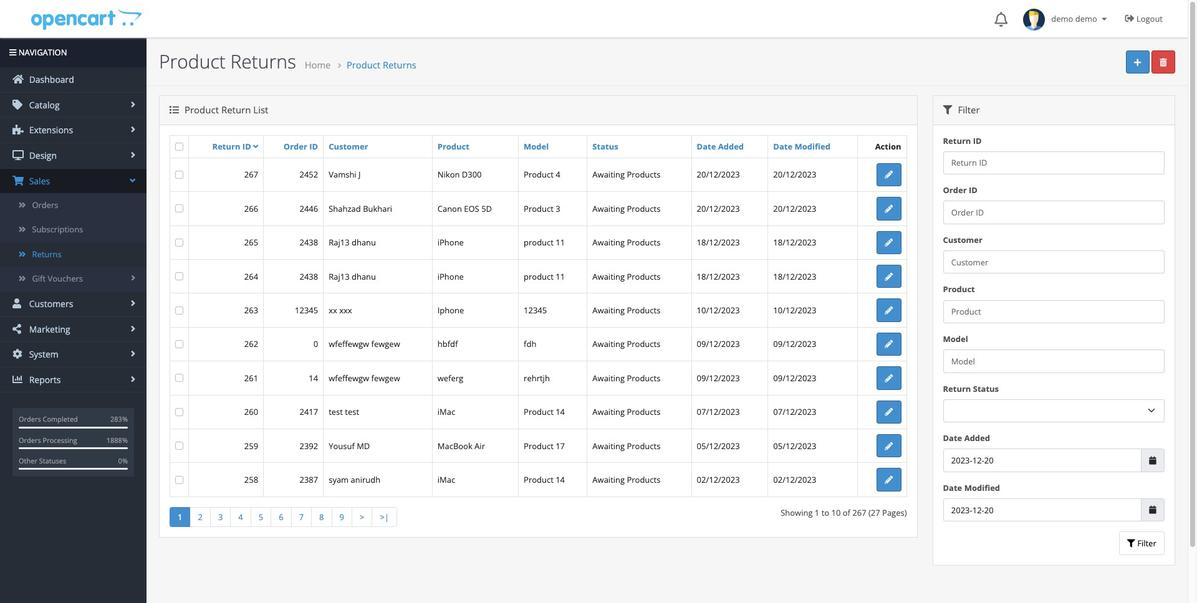 Task type: locate. For each thing, give the bounding box(es) containing it.
>| link
[[372, 508, 397, 528]]

wfeffewgw right 0
[[329, 339, 369, 350]]

0 horizontal spatial customer
[[329, 141, 368, 152]]

sales
[[27, 175, 50, 187]]

None checkbox
[[175, 171, 183, 179], [175, 205, 183, 213], [175, 239, 183, 247], [175, 273, 183, 281], [175, 341, 183, 349], [175, 476, 183, 484], [175, 171, 183, 179], [175, 205, 183, 213], [175, 239, 183, 247], [175, 273, 183, 281], [175, 341, 183, 349], [175, 476, 183, 484]]

filter image
[[943, 106, 953, 115]]

6 link
[[271, 508, 292, 528]]

1 02/12/2023 from the left
[[697, 475, 740, 486]]

imac down weferg
[[438, 407, 455, 418]]

2392
[[300, 441, 318, 452]]

1 vertical spatial orders
[[19, 415, 41, 424]]

1 vertical spatial modified
[[965, 483, 1001, 494]]

1 left to
[[815, 508, 820, 519]]

1 vertical spatial wfeffewgw
[[329, 373, 369, 384]]

filter inside button
[[1136, 538, 1157, 549]]

0 horizontal spatial test
[[329, 407, 343, 418]]

5 edit image from the top
[[885, 409, 893, 417]]

1 vertical spatial raj13 dhanu
[[329, 271, 376, 282]]

customer
[[329, 141, 368, 152], [943, 234, 983, 246]]

0 horizontal spatial 267
[[244, 169, 258, 181]]

1 horizontal spatial returns
[[230, 49, 296, 74]]

return id down filter image
[[943, 135, 982, 146]]

product 3
[[524, 203, 561, 214]]

1 horizontal spatial 07/12/2023
[[774, 407, 817, 418]]

raj13 dhanu for 264
[[329, 271, 376, 282]]

filter for filter image
[[956, 104, 980, 116]]

0 vertical spatial product
[[524, 237, 554, 248]]

> link
[[352, 508, 373, 528]]

dhanu
[[352, 237, 376, 248], [352, 271, 376, 282]]

vamshi
[[329, 169, 357, 181]]

1 05/12/2023 from the left
[[697, 441, 740, 452]]

9 awaiting products from the top
[[593, 441, 661, 452]]

1 horizontal spatial date added
[[943, 433, 991, 444]]

4 products from the top
[[627, 271, 661, 282]]

2438 right 264
[[300, 271, 318, 282]]

raj13 up xx xxx
[[329, 271, 350, 282]]

267
[[244, 169, 258, 181], [853, 508, 867, 519]]

10 awaiting from the top
[[593, 475, 625, 486]]

1 imac from the top
[[438, 407, 455, 418]]

edit image
[[885, 239, 893, 247], [885, 273, 893, 281], [885, 307, 893, 315], [885, 341, 893, 349], [885, 409, 893, 417]]

1 raj13 dhanu from the top
[[329, 237, 376, 248]]

1 vertical spatial 14
[[556, 407, 565, 418]]

product 11 for 264
[[524, 271, 565, 282]]

return status
[[943, 383, 999, 395]]

2 product 14 from the top
[[524, 475, 565, 486]]

0 vertical spatial product 11
[[524, 237, 565, 248]]

1 vertical spatial 11
[[556, 271, 565, 282]]

imac down macbook
[[438, 475, 455, 486]]

10 awaiting products from the top
[[593, 475, 661, 486]]

showing 1 to 10 of 267 (27 pages)
[[781, 508, 907, 519]]

awaiting
[[593, 169, 625, 181], [593, 203, 625, 214], [593, 237, 625, 248], [593, 271, 625, 282], [593, 305, 625, 316], [593, 339, 625, 350], [593, 373, 625, 384], [593, 407, 625, 418], [593, 441, 625, 452], [593, 475, 625, 486]]

3 awaiting products from the top
[[593, 237, 661, 248]]

0 vertical spatial fewgew
[[371, 339, 400, 350]]

3 awaiting from the top
[[593, 237, 625, 248]]

1 vertical spatial order id
[[943, 185, 978, 196]]

wfeffewgw for 0
[[329, 339, 369, 350]]

0 vertical spatial model
[[524, 141, 549, 152]]

filter for filter icon
[[1136, 538, 1157, 549]]

dhanu up xxx
[[352, 271, 376, 282]]

6 awaiting products from the top
[[593, 339, 661, 350]]

1 horizontal spatial customer
[[943, 234, 983, 246]]

7 products from the top
[[627, 373, 661, 384]]

extensions link
[[0, 118, 147, 143]]

eos
[[464, 203, 480, 214]]

4 awaiting products from the top
[[593, 271, 661, 282]]

2 vertical spatial orders
[[19, 436, 41, 445]]

product 11 for 265
[[524, 237, 565, 248]]

edit image for 17
[[885, 443, 893, 451]]

opencart image
[[30, 7, 142, 30]]

2 wfeffewgw from the top
[[329, 373, 369, 384]]

6 products from the top
[[627, 339, 661, 350]]

2438
[[300, 237, 318, 248], [300, 271, 318, 282]]

0 horizontal spatial 07/12/2023
[[697, 407, 740, 418]]

orders up "orders processing"
[[19, 415, 41, 424]]

0 vertical spatial 11
[[556, 237, 565, 248]]

09/12/2023
[[697, 339, 740, 350], [774, 339, 817, 350], [697, 373, 740, 384], [774, 373, 817, 384]]

awaiting products
[[593, 169, 661, 181], [593, 203, 661, 214], [593, 237, 661, 248], [593, 271, 661, 282], [593, 305, 661, 316], [593, 339, 661, 350], [593, 373, 661, 384], [593, 407, 661, 418], [593, 441, 661, 452], [593, 475, 661, 486]]

return id
[[943, 135, 982, 146], [212, 141, 251, 152]]

0 horizontal spatial 05/12/2023
[[697, 441, 740, 452]]

4 up product 3
[[556, 169, 561, 181]]

fewgew
[[371, 339, 400, 350], [371, 373, 400, 384]]

2417
[[300, 407, 318, 418]]

customers
[[27, 298, 73, 310]]

1 vertical spatial date modified
[[943, 483, 1001, 494]]

test right 2417
[[329, 407, 343, 418]]

products for 260
[[627, 407, 661, 418]]

gift vouchers
[[32, 273, 83, 284]]

1 products from the top
[[627, 169, 661, 181]]

1 horizontal spatial demo
[[1076, 13, 1098, 24]]

0 vertical spatial order id
[[284, 141, 318, 152]]

order
[[284, 141, 307, 152], [943, 185, 967, 196]]

1 vertical spatial product 14
[[524, 475, 565, 486]]

list
[[253, 104, 268, 116]]

iphone for 264
[[438, 271, 464, 282]]

0 horizontal spatial product returns
[[159, 49, 296, 74]]

logout link
[[1116, 0, 1176, 37]]

wfeffewgw for 14
[[329, 373, 369, 384]]

0 horizontal spatial 3
[[218, 512, 223, 523]]

product link
[[438, 141, 470, 152]]

0 vertical spatial 2438
[[300, 237, 318, 248]]

1 vertical spatial 2438
[[300, 271, 318, 282]]

0 horizontal spatial date modified
[[774, 141, 831, 152]]

2 wfeffewgw fewgew from the top
[[329, 373, 400, 384]]

1
[[815, 508, 820, 519], [178, 512, 182, 523]]

wfeffewgw fewgew down xxx
[[329, 339, 400, 350]]

1 horizontal spatial order
[[943, 185, 967, 196]]

anirudh
[[351, 475, 381, 486]]

1 vertical spatial added
[[965, 433, 991, 444]]

1 07/12/2023 from the left
[[697, 407, 740, 418]]

2 products from the top
[[627, 203, 661, 214]]

id
[[974, 135, 982, 146], [243, 141, 251, 152], [310, 141, 318, 152], [969, 185, 978, 196]]

1 2438 from the top
[[300, 237, 318, 248]]

raj13 dhanu up xxx
[[329, 271, 376, 282]]

orders link
[[0, 193, 147, 218]]

extensions
[[27, 124, 73, 136]]

5 awaiting products from the top
[[593, 305, 661, 316]]

model
[[524, 141, 549, 152], [943, 334, 968, 345]]

add new image
[[1135, 58, 1142, 66]]

caret down image
[[1100, 15, 1110, 23]]

1 product 11 from the top
[[524, 237, 565, 248]]

test
[[329, 407, 343, 418], [345, 407, 359, 418]]

0 vertical spatial 267
[[244, 169, 258, 181]]

sign out alt image
[[1126, 14, 1135, 23]]

date added link
[[697, 141, 744, 152]]

model up return status
[[943, 334, 968, 345]]

3 down product 4
[[556, 203, 561, 214]]

None checkbox
[[175, 143, 183, 151], [175, 307, 183, 315], [175, 375, 183, 383], [175, 408, 183, 417], [175, 442, 183, 450], [175, 143, 183, 151], [175, 307, 183, 315], [175, 375, 183, 383], [175, 408, 183, 417], [175, 442, 183, 450]]

2 awaiting from the top
[[593, 203, 625, 214]]

1 product 14 from the top
[[524, 407, 565, 418]]

1 vertical spatial product
[[524, 271, 554, 282]]

0 horizontal spatial 10/12/2023
[[697, 305, 740, 316]]

8 products from the top
[[627, 407, 661, 418]]

0 vertical spatial orders
[[32, 200, 58, 211]]

8 awaiting products from the top
[[593, 407, 661, 418]]

0 horizontal spatial 4
[[238, 512, 243, 523]]

0%
[[118, 457, 128, 466]]

2 test from the left
[[345, 407, 359, 418]]

system
[[27, 349, 59, 361]]

1 horizontal spatial 12345
[[524, 305, 547, 316]]

orders up other
[[19, 436, 41, 445]]

sales link
[[0, 169, 147, 193]]

canon
[[438, 203, 462, 214]]

1 awaiting products from the top
[[593, 169, 661, 181]]

2438 down 2446
[[300, 237, 318, 248]]

1 vertical spatial order
[[943, 185, 967, 196]]

wfeffewgw fewgew
[[329, 339, 400, 350], [329, 373, 400, 384]]

4 edit image from the top
[[885, 341, 893, 349]]

yousuf
[[329, 441, 355, 452]]

date added
[[697, 141, 744, 152], [943, 433, 991, 444]]

0 horizontal spatial model
[[524, 141, 549, 152]]

macbook air
[[438, 441, 485, 452]]

model up product 4
[[524, 141, 549, 152]]

1 12345 from the left
[[295, 305, 318, 316]]

1 horizontal spatial product returns
[[347, 59, 417, 71]]

1 iphone from the top
[[438, 237, 464, 248]]

14 for test test
[[556, 407, 565, 418]]

filter image
[[1128, 540, 1136, 548]]

1 wfeffewgw from the top
[[329, 339, 369, 350]]

6 awaiting from the top
[[593, 339, 625, 350]]

products for 266
[[627, 203, 661, 214]]

1 left 2
[[178, 512, 182, 523]]

orders completed
[[19, 415, 78, 424]]

267 right of
[[853, 508, 867, 519]]

test test
[[329, 407, 359, 418]]

1 vertical spatial status
[[974, 383, 999, 395]]

7 awaiting from the top
[[593, 373, 625, 384]]

2 11 from the top
[[556, 271, 565, 282]]

11 for 265
[[556, 237, 565, 248]]

return id down product return list
[[212, 141, 251, 152]]

products for 259
[[627, 441, 661, 452]]

filter
[[956, 104, 980, 116], [1136, 538, 1157, 549]]

1 vertical spatial imac
[[438, 475, 455, 486]]

1 horizontal spatial model
[[943, 334, 968, 345]]

7 awaiting products from the top
[[593, 373, 661, 384]]

2 iphone from the top
[[438, 271, 464, 282]]

product 14 up product 17
[[524, 407, 565, 418]]

14 up 17
[[556, 407, 565, 418]]

1 vertical spatial product 11
[[524, 271, 565, 282]]

awaiting products for 266
[[593, 203, 661, 214]]

awaiting for 263
[[593, 305, 625, 316]]

3 products from the top
[[627, 237, 661, 248]]

1 vertical spatial fewgew
[[371, 373, 400, 384]]

0 vertical spatial date added
[[697, 141, 744, 152]]

2 dhanu from the top
[[352, 271, 376, 282]]

05/12/2023
[[697, 441, 740, 452], [774, 441, 817, 452]]

267 down return id link
[[244, 169, 258, 181]]

2 07/12/2023 from the left
[[774, 407, 817, 418]]

products for 263
[[627, 305, 661, 316]]

awaiting products for 259
[[593, 441, 661, 452]]

demo left caret down image
[[1076, 13, 1098, 24]]

2452
[[300, 169, 318, 181]]

1 vertical spatial dhanu
[[352, 271, 376, 282]]

258
[[244, 475, 258, 486]]

1 horizontal spatial test
[[345, 407, 359, 418]]

1 awaiting from the top
[[593, 169, 625, 181]]

1 demo from the left
[[1052, 13, 1074, 24]]

2 10/12/2023 from the left
[[774, 305, 817, 316]]

1 11 from the top
[[556, 237, 565, 248]]

fdh
[[524, 339, 537, 350]]

0 vertical spatial iphone
[[438, 237, 464, 248]]

0 horizontal spatial filter
[[956, 104, 980, 116]]

2 imac from the top
[[438, 475, 455, 486]]

1 vertical spatial 267
[[853, 508, 867, 519]]

iphone up "iphone"
[[438, 271, 464, 282]]

5 products from the top
[[627, 305, 661, 316]]

0 vertical spatial dhanu
[[352, 237, 376, 248]]

added
[[718, 141, 744, 152], [965, 433, 991, 444]]

Date Added text field
[[943, 449, 1142, 473]]

0 horizontal spatial return id
[[212, 141, 251, 152]]

2 vertical spatial 14
[[556, 475, 565, 486]]

0 vertical spatial 3
[[556, 203, 561, 214]]

1 raj13 from the top
[[329, 237, 350, 248]]

desktop image
[[12, 150, 24, 160]]

2 edit image from the top
[[885, 273, 893, 281]]

0 horizontal spatial 02/12/2023
[[697, 475, 740, 486]]

0 vertical spatial filter
[[956, 104, 980, 116]]

nikon d300
[[438, 169, 482, 181]]

0 vertical spatial order
[[284, 141, 307, 152]]

1 vertical spatial raj13
[[329, 271, 350, 282]]

4
[[556, 169, 561, 181], [238, 512, 243, 523]]

3 edit image from the top
[[885, 307, 893, 315]]

1 horizontal spatial filter
[[1136, 538, 1157, 549]]

0 horizontal spatial returns
[[32, 249, 62, 260]]

0 vertical spatial modified
[[795, 141, 831, 152]]

edit image for 260
[[885, 409, 893, 417]]

0 vertical spatial status
[[593, 141, 619, 152]]

wfeffewgw up test test
[[329, 373, 369, 384]]

raj13 dhanu down shahzad
[[329, 237, 376, 248]]

status
[[593, 141, 619, 152], [974, 383, 999, 395]]

0 vertical spatial wfeffewgw fewgew
[[329, 339, 400, 350]]

edit image for 14
[[885, 477, 893, 485]]

10 products from the top
[[627, 475, 661, 486]]

user image
[[12, 299, 24, 309]]

0 vertical spatial date modified
[[774, 141, 831, 152]]

awaiting products for 267
[[593, 169, 661, 181]]

dhanu for 264
[[352, 271, 376, 282]]

0 horizontal spatial date added
[[697, 141, 744, 152]]

1 edit image from the top
[[885, 171, 893, 179]]

product 14
[[524, 407, 565, 418], [524, 475, 565, 486]]

11 for 264
[[556, 271, 565, 282]]

marketing
[[27, 323, 70, 335]]

edit image for 264
[[885, 273, 893, 281]]

wfeffewgw fewgew up test test
[[329, 373, 400, 384]]

awaiting products for 260
[[593, 407, 661, 418]]

0 vertical spatial imac
[[438, 407, 455, 418]]

edit image
[[885, 171, 893, 179], [885, 205, 893, 213], [885, 375, 893, 383], [885, 443, 893, 451], [885, 477, 893, 485]]

1 vertical spatial 3
[[218, 512, 223, 523]]

0 vertical spatial wfeffewgw
[[329, 339, 369, 350]]

1 horizontal spatial 02/12/2023
[[774, 475, 817, 486]]

3 right 2
[[218, 512, 223, 523]]

8 link
[[311, 508, 332, 528]]

marketing link
[[0, 317, 147, 342]]

0 vertical spatial raj13 dhanu
[[329, 237, 376, 248]]

dhanu down shahzad bukhari
[[352, 237, 376, 248]]

9 products from the top
[[627, 441, 661, 452]]

14 down 0
[[309, 373, 318, 384]]

demo right the demo demo icon
[[1052, 13, 1074, 24]]

product
[[524, 237, 554, 248], [524, 271, 554, 282]]

chart bar image
[[12, 375, 24, 385]]

orders down sales
[[32, 200, 58, 211]]

2 fewgew from the top
[[371, 373, 400, 384]]

>|
[[380, 512, 389, 523]]

filter button
[[1119, 532, 1165, 556]]

5 edit image from the top
[[885, 477, 893, 485]]

awaiting products for 262
[[593, 339, 661, 350]]

1 vertical spatial filter
[[1136, 538, 1157, 549]]

edit image for 265
[[885, 239, 893, 247]]

dashboard
[[27, 74, 74, 86]]

17
[[556, 441, 565, 452]]

4 awaiting from the top
[[593, 271, 625, 282]]

2 product from the top
[[524, 271, 554, 282]]

4 left 5
[[238, 512, 243, 523]]

pages)
[[883, 508, 907, 519]]

8 awaiting from the top
[[593, 407, 625, 418]]

product
[[159, 49, 226, 74], [347, 59, 381, 71], [185, 104, 219, 116], [438, 141, 470, 152], [524, 169, 554, 181], [524, 203, 554, 214], [943, 284, 975, 295], [524, 407, 554, 418], [524, 441, 554, 452], [524, 475, 554, 486]]

awaiting products for 258
[[593, 475, 661, 486]]

1 horizontal spatial 05/12/2023
[[774, 441, 817, 452]]

0 horizontal spatial demo
[[1052, 13, 1074, 24]]

2 edit image from the top
[[885, 205, 893, 213]]

2 product 11 from the top
[[524, 271, 565, 282]]

12345 left xx
[[295, 305, 318, 316]]

0 horizontal spatial added
[[718, 141, 744, 152]]

filter down calendar icon
[[1136, 538, 1157, 549]]

filter right filter image
[[956, 104, 980, 116]]

logout
[[1137, 13, 1163, 24]]

1 vertical spatial wfeffewgw fewgew
[[329, 373, 400, 384]]

product 14 down product 17
[[524, 475, 565, 486]]

1 edit image from the top
[[885, 239, 893, 247]]

9 link
[[332, 508, 352, 528]]

order id
[[284, 141, 318, 152], [943, 185, 978, 196]]

0 horizontal spatial 12345
[[295, 305, 318, 316]]

14 down 17
[[556, 475, 565, 486]]

returns
[[230, 49, 296, 74], [383, 59, 417, 71], [32, 249, 62, 260]]

2 raj13 from the top
[[329, 271, 350, 282]]

1 fewgew from the top
[[371, 339, 400, 350]]

1 test from the left
[[329, 407, 343, 418]]

1 horizontal spatial status
[[974, 383, 999, 395]]

awaiting products for 264
[[593, 271, 661, 282]]

raj13 for 265
[[329, 237, 350, 248]]

260
[[244, 407, 258, 418]]

(27
[[869, 508, 881, 519]]

0 vertical spatial product 14
[[524, 407, 565, 418]]

raj13 down shahzad
[[329, 237, 350, 248]]

products for 261
[[627, 373, 661, 384]]

0 vertical spatial 4
[[556, 169, 561, 181]]

awaiting for 266
[[593, 203, 625, 214]]

1 product from the top
[[524, 237, 554, 248]]

5 awaiting from the top
[[593, 305, 625, 316]]

2 raj13 dhanu from the top
[[329, 271, 376, 282]]

2 awaiting products from the top
[[593, 203, 661, 214]]

awaiting for 264
[[593, 271, 625, 282]]

iphone down canon
[[438, 237, 464, 248]]

1 wfeffewgw fewgew from the top
[[329, 339, 400, 350]]

1 horizontal spatial date modified
[[943, 483, 1001, 494]]

1 dhanu from the top
[[352, 237, 376, 248]]

2 2438 from the top
[[300, 271, 318, 282]]

test up yousuf md on the bottom
[[345, 407, 359, 418]]

orders for orders processing
[[19, 436, 41, 445]]

modified
[[795, 141, 831, 152], [965, 483, 1001, 494]]

4 edit image from the top
[[885, 443, 893, 451]]

products
[[627, 169, 661, 181], [627, 203, 661, 214], [627, 237, 661, 248], [627, 271, 661, 282], [627, 305, 661, 316], [627, 339, 661, 350], [627, 373, 661, 384], [627, 407, 661, 418], [627, 441, 661, 452], [627, 475, 661, 486]]

9 awaiting from the top
[[593, 441, 625, 452]]

product 14 for 07/12/2023
[[524, 407, 565, 418]]

2387
[[300, 475, 318, 486]]

xxx
[[339, 305, 352, 316]]

products for 267
[[627, 169, 661, 181]]

12345 up fdh
[[524, 305, 547, 316]]



Task type: describe. For each thing, give the bounding box(es) containing it.
list image
[[170, 106, 179, 115]]

product 14 for 02/12/2023
[[524, 475, 565, 486]]

returns link
[[0, 242, 147, 267]]

1 horizontal spatial modified
[[965, 483, 1001, 494]]

j
[[359, 169, 361, 181]]

dashboard link
[[0, 67, 147, 92]]

statuses
[[39, 457, 66, 466]]

home link
[[305, 59, 331, 71]]

product return list
[[182, 104, 268, 116]]

order id link
[[284, 141, 318, 152]]

customers link
[[0, 292, 147, 317]]

fewgew for hbfdf
[[371, 339, 400, 350]]

products for 262
[[627, 339, 661, 350]]

2 horizontal spatial returns
[[383, 59, 417, 71]]

0 horizontal spatial status
[[593, 141, 619, 152]]

iphone
[[438, 305, 464, 316]]

2
[[198, 512, 203, 523]]

awaiting products for 261
[[593, 373, 661, 384]]

266
[[244, 203, 258, 214]]

demo demo image
[[1024, 9, 1046, 31]]

awaiting for 259
[[593, 441, 625, 452]]

design link
[[0, 143, 147, 168]]

showing
[[781, 508, 813, 519]]

catalog
[[27, 99, 60, 111]]

0 vertical spatial added
[[718, 141, 744, 152]]

orders for orders completed
[[19, 415, 41, 424]]

vamshi j
[[329, 169, 361, 181]]

awaiting for 258
[[593, 475, 625, 486]]

1 vertical spatial date added
[[943, 433, 991, 444]]

bukhari
[[363, 203, 392, 214]]

xx
[[329, 305, 337, 316]]

product returns link
[[347, 59, 417, 71]]

3 inside the 3 'link'
[[218, 512, 223, 523]]

1 vertical spatial customer
[[943, 234, 983, 246]]

iphone for 265
[[438, 237, 464, 248]]

264
[[244, 271, 258, 282]]

product for 265
[[524, 237, 554, 248]]

2 demo from the left
[[1076, 13, 1098, 24]]

261
[[244, 373, 258, 384]]

4 link
[[230, 508, 251, 528]]

home image
[[12, 74, 24, 84]]

1 horizontal spatial return id
[[943, 135, 982, 146]]

1888%
[[106, 436, 128, 445]]

products for 265
[[627, 237, 661, 248]]

0 horizontal spatial 1
[[178, 512, 182, 523]]

design
[[27, 150, 57, 162]]

Return ID text field
[[943, 151, 1165, 175]]

1 vertical spatial 4
[[238, 512, 243, 523]]

action
[[876, 141, 902, 152]]

raj13 dhanu for 265
[[329, 237, 376, 248]]

processing
[[43, 436, 77, 445]]

1 horizontal spatial 267
[[853, 508, 867, 519]]

hbfdf
[[438, 339, 458, 350]]

share alt image
[[12, 324, 24, 334]]

14 for syam anirudh
[[556, 475, 565, 486]]

awaiting products for 263
[[593, 305, 661, 316]]

demo demo link
[[1017, 0, 1116, 37]]

status link
[[593, 141, 619, 152]]

awaiting for 261
[[593, 373, 625, 384]]

wfeffewgw fewgew for 0
[[329, 339, 400, 350]]

date modified link
[[774, 141, 831, 152]]

orders for orders
[[32, 200, 58, 211]]

2 link
[[190, 508, 211, 528]]

fewgew for weferg
[[371, 373, 400, 384]]

of
[[843, 508, 851, 519]]

283%
[[110, 415, 128, 424]]

d300
[[462, 169, 482, 181]]

edit image for 3
[[885, 205, 893, 213]]

1 10/12/2023 from the left
[[697, 305, 740, 316]]

reports
[[27, 374, 61, 386]]

edit image for 263
[[885, 307, 893, 315]]

macbook
[[438, 441, 473, 452]]

gift
[[32, 273, 46, 284]]

265
[[244, 237, 258, 248]]

canon eos 5d
[[438, 203, 492, 214]]

subscriptions
[[32, 224, 83, 235]]

1 horizontal spatial 3
[[556, 203, 561, 214]]

wfeffewgw fewgew for 14
[[329, 373, 400, 384]]

Date Modified text field
[[943, 499, 1142, 522]]

2446
[[300, 203, 318, 214]]

imac for syam anirudh
[[438, 475, 455, 486]]

0 horizontal spatial modified
[[795, 141, 831, 152]]

edit image for 262
[[885, 341, 893, 349]]

259
[[244, 441, 258, 452]]

263
[[244, 305, 258, 316]]

edit image for 4
[[885, 171, 893, 179]]

3 edit image from the top
[[885, 375, 893, 383]]

0
[[314, 339, 318, 350]]

2 05/12/2023 from the left
[[774, 441, 817, 452]]

demo demo
[[1046, 13, 1100, 24]]

to
[[822, 508, 830, 519]]

completed
[[43, 415, 78, 424]]

bell image
[[995, 12, 1008, 27]]

return id link
[[212, 141, 258, 152]]

reports link
[[0, 368, 147, 393]]

gift vouchers link
[[0, 267, 147, 291]]

0 horizontal spatial order id
[[284, 141, 318, 152]]

delete image
[[1160, 58, 1167, 66]]

syam anirudh
[[329, 475, 381, 486]]

md
[[357, 441, 370, 452]]

rehrtjh
[[524, 373, 550, 384]]

model link
[[524, 141, 549, 152]]

awaiting products for 265
[[593, 237, 661, 248]]

>
[[360, 512, 365, 523]]

shahzad
[[329, 203, 361, 214]]

9
[[340, 512, 344, 523]]

catalog link
[[0, 93, 147, 117]]

awaiting for 265
[[593, 237, 625, 248]]

products for 264
[[627, 271, 661, 282]]

nikon
[[438, 169, 460, 181]]

0 vertical spatial 14
[[309, 373, 318, 384]]

weferg
[[438, 373, 464, 384]]

8
[[319, 512, 324, 523]]

2 12345 from the left
[[524, 305, 547, 316]]

shopping cart image
[[12, 176, 24, 186]]

xx xxx
[[329, 305, 352, 316]]

system link
[[0, 342, 147, 367]]

calendar image
[[1150, 457, 1157, 465]]

2438 for 264
[[300, 271, 318, 282]]

1 horizontal spatial 1
[[815, 508, 820, 519]]

navigation
[[16, 47, 67, 58]]

raj13 for 264
[[329, 271, 350, 282]]

product for 264
[[524, 271, 554, 282]]

awaiting for 260
[[593, 407, 625, 418]]

Customer text field
[[943, 251, 1165, 274]]

awaiting for 267
[[593, 169, 625, 181]]

vouchers
[[48, 273, 83, 284]]

bars image
[[9, 49, 16, 57]]

10
[[832, 508, 841, 519]]

1 horizontal spatial order id
[[943, 185, 978, 196]]

Model text field
[[943, 350, 1165, 373]]

tag image
[[12, 100, 24, 110]]

imac for test test
[[438, 407, 455, 418]]

262
[[244, 339, 258, 350]]

0 vertical spatial customer
[[329, 141, 368, 152]]

calendar image
[[1150, 507, 1157, 515]]

orders processing
[[19, 436, 77, 445]]

dhanu for 265
[[352, 237, 376, 248]]

0 horizontal spatial order
[[284, 141, 307, 152]]

5d
[[482, 203, 492, 214]]

2438 for 265
[[300, 237, 318, 248]]

products for 258
[[627, 475, 661, 486]]

7
[[299, 512, 304, 523]]

yousuf md
[[329, 441, 370, 452]]

cog image
[[12, 349, 24, 359]]

Product text field
[[943, 300, 1165, 324]]

2 02/12/2023 from the left
[[774, 475, 817, 486]]

6
[[279, 512, 284, 523]]

awaiting for 262
[[593, 339, 625, 350]]

1 horizontal spatial 4
[[556, 169, 561, 181]]

Order ID text field
[[943, 201, 1165, 224]]

puzzle piece image
[[12, 125, 24, 135]]

1 horizontal spatial added
[[965, 433, 991, 444]]

5 link
[[251, 508, 271, 528]]



Task type: vqa. For each thing, say whether or not it's contained in the screenshot.


